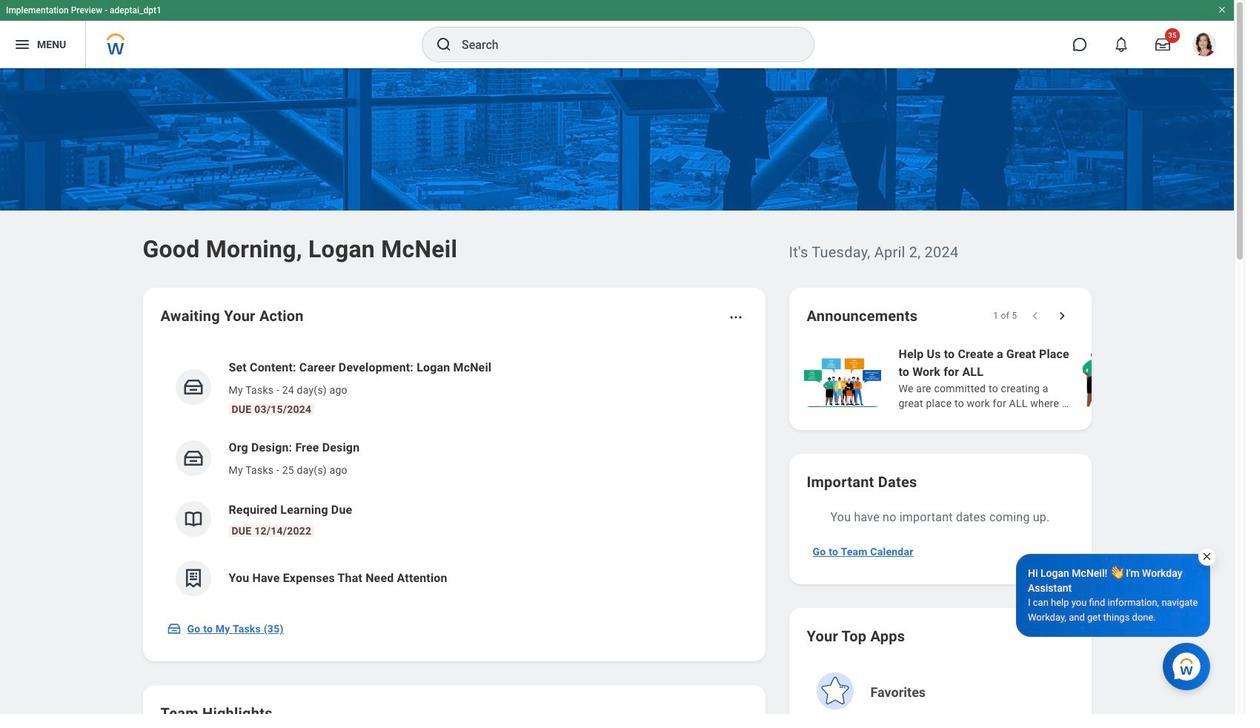 Task type: vqa. For each thing, say whether or not it's contained in the screenshot.
status
yes



Task type: locate. For each thing, give the bounding box(es) containing it.
1 vertical spatial inbox image
[[182, 447, 204, 469]]

Search Workday  search field
[[462, 28, 784, 61]]

banner
[[0, 0, 1235, 68]]

main content
[[0, 68, 1246, 714]]

dashboard expenses image
[[182, 567, 204, 589]]

notifications large image
[[1114, 37, 1129, 52]]

status
[[994, 310, 1018, 322]]

list
[[801, 344, 1246, 412], [161, 347, 748, 608]]

close environment banner image
[[1218, 5, 1227, 14]]

inbox large image
[[1156, 37, 1171, 52]]

0 vertical spatial inbox image
[[182, 376, 204, 398]]

2 inbox image from the top
[[182, 447, 204, 469]]

1 inbox image from the top
[[182, 376, 204, 398]]

chevron right small image
[[1055, 308, 1070, 323]]

profile logan mcneil image
[[1193, 33, 1217, 59]]

related actions image
[[728, 310, 743, 325]]

0 horizontal spatial list
[[161, 347, 748, 608]]

inbox image
[[182, 376, 204, 398], [182, 447, 204, 469]]



Task type: describe. For each thing, give the bounding box(es) containing it.
x image
[[1202, 551, 1213, 562]]

justify image
[[13, 36, 31, 53]]

1 horizontal spatial list
[[801, 344, 1246, 412]]

chevron left small image
[[1028, 308, 1043, 323]]

book open image
[[182, 508, 204, 530]]

inbox image
[[166, 621, 181, 636]]

search image
[[435, 36, 453, 53]]



